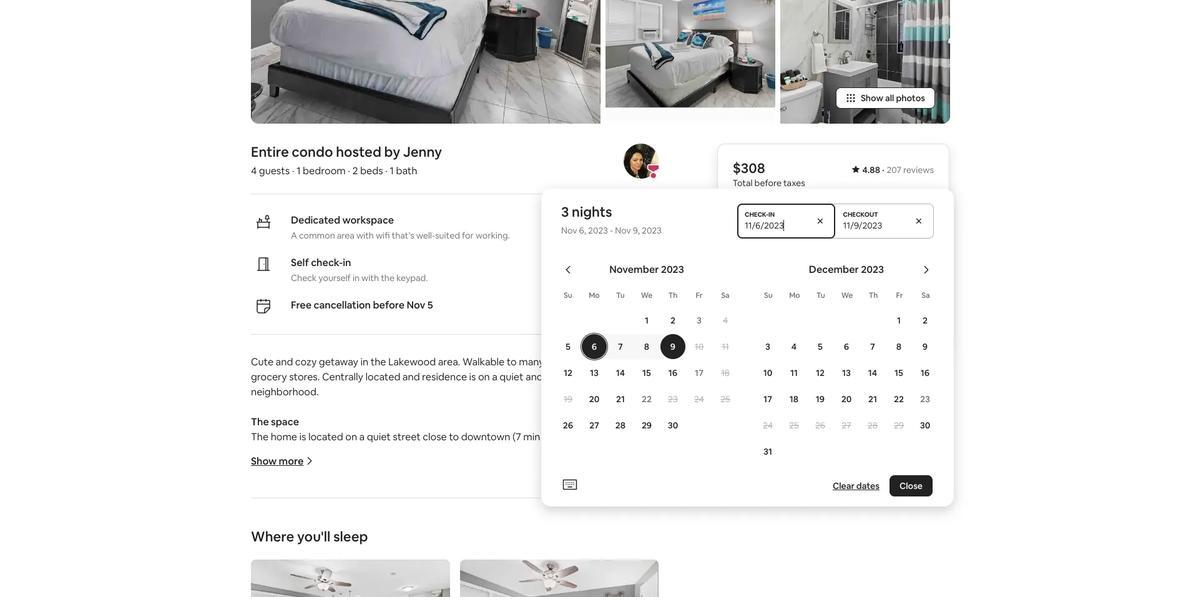 Task type: locate. For each thing, give the bounding box(es) containing it.
all down of
[[363, 475, 373, 488]]

1 horizontal spatial 13
[[843, 367, 851, 378]]

to up as,
[[251, 445, 261, 458]]

a down walkable
[[492, 370, 498, 383]]

30 button right drive
[[660, 413, 686, 438]]

th down november 2023
[[669, 290, 678, 300]]

0 horizontal spatial 11
[[722, 341, 729, 352]]

1 20 button from the left
[[581, 386, 608, 411]]

1 fr from the left
[[696, 290, 703, 300]]

1 horizontal spatial located
[[366, 370, 401, 383]]

1 horizontal spatial 17 button
[[755, 386, 781, 411]]

0 horizontal spatial nov
[[407, 298, 426, 311]]

30 button up close 'button'
[[913, 413, 939, 438]]

2 14 from the left
[[869, 367, 878, 378]]

25 left airbnb
[[721, 393, 731, 404]]

1 sa from the left
[[722, 290, 730, 300]]

6 button up /
[[581, 334, 608, 359]]

29 for 1st 29 button from the right
[[894, 419, 904, 431]]

0 horizontal spatial 8
[[644, 341, 650, 352]]

coffee
[[513, 475, 543, 488]]

1 horizontal spatial on
[[478, 370, 490, 383]]

19 button down the safe
[[555, 386, 581, 411]]

9
[[671, 341, 676, 352], [923, 341, 928, 352]]

27 for 1st 27 button from the right
[[842, 419, 852, 431]]

1 vertical spatial show
[[251, 454, 277, 468]]

29 button
[[634, 413, 660, 438], [886, 413, 913, 438]]

1 button
[[634, 308, 660, 333], [886, 308, 913, 333]]

for right tea
[[582, 475, 595, 488]]

common
[[299, 230, 335, 241]]

nearby
[[486, 460, 518, 473]]

1 21 button from the left
[[608, 386, 634, 411]]

0 horizontal spatial located
[[308, 430, 343, 443]]

2 9 from the left
[[923, 341, 928, 352]]

1 horizontal spatial fr
[[897, 290, 903, 300]]

as
[[621, 445, 631, 458], [648, 475, 658, 488], [271, 490, 281, 503], [357, 490, 367, 503]]

1 28 button from the left
[[608, 413, 634, 438]]

0 vertical spatial 11
[[722, 341, 729, 352]]

2 horizontal spatial have
[[555, 505, 577, 518]]

26 button up night
[[555, 413, 581, 438]]

20 inside the space the home is located on a quiet street close to downtown (7 min drive) and a 20 min drive to the cleveland clinic main campus. close to downtown restaurants & night life, as well as, the rock & roll hall of fame, cleveland zoo, and nearby shopping. home is kept in excellent condition with all upgraded amenities. we offer coffee and tea for our guests as well as a toiletries such as shampoo, soap. we provide an iron and ironing board along with hair dryer. we have all the home essentials you may require to have a comfortable and enjoyable stay.
[[598, 430, 610, 443]]

27 up night
[[590, 419, 599, 431]]

19 button right usually
[[808, 386, 834, 411]]

0 horizontal spatial 27
[[590, 419, 599, 431]]

1 horizontal spatial 7 button
[[860, 334, 886, 359]]

0 horizontal spatial 16
[[669, 367, 678, 378]]

1 horizontal spatial show
[[861, 92, 884, 103]]

2 9 button from the left
[[913, 334, 939, 359]]

before for free
[[373, 298, 405, 311]]

1 15 button from the left
[[634, 360, 660, 385]]

is down walkable
[[469, 370, 476, 383]]

the up as,
[[263, 445, 279, 458]]

0 vertical spatial 18 button
[[713, 360, 739, 385]]

is inside jenny's place on airbnb is usually fully booked.
[[766, 393, 773, 406]]

comfortable
[[587, 505, 644, 518]]

th down december 2023
[[869, 290, 878, 300]]

30 right drive
[[668, 419, 678, 431]]

2 27 button from the left
[[834, 413, 860, 438]]

2 fr from the left
[[897, 290, 903, 300]]

the inside cute and cozy getaway in the lakewood area. walkable to many area restaurants and grocery stores. centrally located and residence is on a quiet and safe street / neighborhood.
[[371, 355, 386, 368]]

with left hair
[[251, 505, 271, 518]]

in right getaway at the bottom left of the page
[[361, 355, 369, 368]]

the left lakewood
[[371, 355, 386, 368]]

0 vertical spatial 24
[[695, 393, 704, 404]]

2 · from the left
[[348, 164, 350, 177]]

jenny's place on airbnb is usually fully booked.
[[733, 380, 894, 406]]

1 vertical spatial 3
[[697, 315, 702, 326]]

access
[[311, 565, 342, 578]]

25 for left 25 button
[[721, 393, 731, 404]]

28
[[616, 419, 626, 431], [868, 419, 878, 431]]

2 27 from the left
[[842, 419, 852, 431]]

1 horizontal spatial 16 button
[[913, 360, 939, 385]]

located down lakewood
[[366, 370, 401, 383]]

1 horizontal spatial 13 button
[[834, 360, 860, 385]]

1 horizontal spatial 15
[[895, 367, 904, 378]]

20 left the place
[[842, 393, 852, 404]]

1 horizontal spatial 25 button
[[781, 413, 808, 438]]

guests inside 'entire condo hosted by jenny 4 guests · 1 bedroom · 2 beds · 1 bath'
[[259, 164, 290, 177]]

11 button
[[713, 334, 739, 359], [781, 360, 808, 385]]

0 horizontal spatial 9
[[671, 341, 676, 352]]

1 vertical spatial quiet
[[367, 430, 391, 443]]

6 up jenny's
[[844, 341, 850, 352]]

2 inside 'entire condo hosted by jenny 4 guests · 1 bedroom · 2 beds · 1 bath'
[[353, 164, 358, 177]]

2 2 button from the left
[[913, 308, 939, 333]]

1 horizontal spatial 12
[[816, 367, 825, 378]]

area inside dedicated workspace a common area with wifi that's well-suited for working.
[[337, 230, 355, 241]]

1 horizontal spatial quiet
[[500, 370, 524, 383]]

reserve button
[[733, 283, 934, 313]]

to left the many
[[507, 355, 517, 368]]

1 14 from the left
[[616, 367, 625, 378]]

0 horizontal spatial 12 button
[[555, 360, 581, 385]]

0 vertical spatial 3
[[561, 203, 569, 220]]

· left 207
[[882, 164, 885, 175]]

1 horizontal spatial 6
[[844, 341, 850, 352]]

1 vertical spatial &
[[308, 460, 315, 473]]

close inside 'button'
[[900, 480, 923, 491]]

26
[[563, 419, 573, 431], [816, 419, 826, 431]]

0 horizontal spatial 2
[[353, 164, 358, 177]]

1 vertical spatial cleveland
[[396, 460, 442, 473]]

0 vertical spatial area
[[337, 230, 355, 241]]

before inside $308 total before taxes
[[755, 177, 782, 188]]

5 button up jenny's
[[808, 334, 834, 359]]

0 horizontal spatial 26
[[563, 419, 573, 431]]

30 button
[[660, 413, 686, 438], [913, 413, 939, 438]]

2 23 from the left
[[921, 393, 931, 404]]

1 vertical spatial 10
[[764, 367, 773, 378]]

before down keypad.
[[373, 298, 405, 311]]

2023 right 9, on the right
[[642, 225, 662, 236]]

1 1 button from the left
[[634, 308, 660, 333]]

MM/DD/YYYY text field
[[745, 220, 806, 231]]

0 horizontal spatial 26 button
[[555, 413, 581, 438]]

2 15 from the left
[[895, 367, 904, 378]]

1 horizontal spatial 30
[[920, 419, 931, 431]]

(7
[[513, 430, 521, 443]]

0 horizontal spatial on
[[346, 430, 357, 443]]

show up excellent
[[251, 454, 277, 468]]

enjoyable
[[271, 520, 315, 533]]

0 vertical spatial before
[[755, 177, 782, 188]]

12 button up fully
[[808, 360, 834, 385]]

0 vertical spatial guests
[[259, 164, 290, 177]]

3 for the 3 button to the bottom
[[766, 341, 771, 352]]

rock
[[283, 460, 306, 473]]

2 19 button from the left
[[808, 386, 834, 411]]

1 21 from the left
[[616, 393, 625, 404]]

0 horizontal spatial 28
[[616, 419, 626, 431]]

0 vertical spatial space
[[271, 415, 299, 428]]

located up clinic
[[308, 430, 343, 443]]

0 vertical spatial well
[[633, 445, 651, 458]]

0 horizontal spatial 5 button
[[555, 334, 581, 359]]

0 horizontal spatial 15
[[643, 367, 651, 378]]

1 27 from the left
[[590, 419, 599, 431]]

close inside the space the home is located on a quiet street close to downtown (7 min drive) and a 20 min drive to the cleveland clinic main campus. close to downtown restaurants & night life, as well as, the rock & roll hall of fame, cleveland zoo, and nearby shopping. home is kept in excellent condition with all upgraded amenities. we offer coffee and tea for our guests as well as a toiletries such as shampoo, soap. we provide an iron and ironing board along with hair dryer. we have all the home essentials you may require to have a comfortable and enjoyable stay.
[[422, 445, 448, 458]]

5 button
[[555, 334, 581, 359], [808, 334, 834, 359]]

28 button
[[608, 413, 634, 438], [860, 413, 886, 438]]

well down drive
[[633, 445, 651, 458]]

have
[[338, 505, 360, 518], [555, 505, 577, 518], [287, 565, 309, 578]]

located inside the space the home is located on a quiet street close to downtown (7 min drive) and a 20 min drive to the cleveland clinic main campus. close to downtown restaurants & night life, as well as, the rock & roll hall of fame, cleveland zoo, and nearby shopping. home is kept in excellent condition with all upgraded amenities. we offer coffee and tea for our guests as well as a toiletries such as shampoo, soap. we provide an iron and ironing board along with hair dryer. we have all the home essentials you may require to have a comfortable and enjoyable stay.
[[308, 430, 343, 443]]

6 button up jenny's
[[834, 334, 860, 359]]

1 vertical spatial 24 button
[[755, 413, 781, 438]]

2 23 button from the left
[[913, 386, 939, 411]]

1 horizontal spatial su
[[765, 290, 773, 300]]

4 button
[[713, 308, 739, 333], [781, 334, 808, 359]]

all inside 'button'
[[886, 92, 895, 103]]

for
[[462, 230, 474, 241], [582, 475, 595, 488]]

space
[[271, 415, 299, 428], [403, 565, 431, 578]]

1 27 button from the left
[[581, 413, 608, 438]]

23 button
[[660, 386, 686, 411], [913, 386, 939, 411]]

0 vertical spatial located
[[366, 370, 401, 383]]

-
[[610, 225, 614, 236]]

⭐️⭐️ warm &  romantic special moments⭐️⭐️ image 3 image
[[606, 0, 776, 123]]

28 button down booked.
[[860, 413, 886, 438]]

0 horizontal spatial 24
[[695, 393, 704, 404]]

before
[[755, 177, 782, 188], [373, 298, 405, 311]]

the up "show more"
[[251, 430, 269, 443]]

22 button right the place
[[886, 386, 913, 411]]

1 vertical spatial 4
[[723, 315, 728, 326]]

soap.
[[417, 490, 441, 503]]

total
[[733, 177, 753, 188]]

all left photos
[[886, 92, 895, 103]]

2 14 button from the left
[[860, 360, 886, 385]]

tu down december
[[817, 290, 826, 300]]

6 up /
[[592, 341, 597, 352]]

guests
[[259, 164, 290, 177], [615, 475, 646, 488]]

1 vertical spatial 11 button
[[781, 360, 808, 385]]

1 mo from the left
[[589, 290, 600, 300]]

we down november 2023
[[641, 290, 653, 300]]

1 19 from the left
[[564, 393, 573, 404]]

17
[[695, 367, 704, 378], [764, 393, 773, 404]]

13 button right the safe
[[581, 360, 608, 385]]

downtown left (7
[[461, 430, 511, 443]]

1 vertical spatial home
[[392, 505, 418, 518]]

nov right -
[[615, 225, 631, 236]]

with up free cancellation before nov 5
[[362, 272, 379, 283]]

23
[[668, 393, 678, 404], [921, 393, 931, 404]]

for inside dedicated workspace a common area with wifi that's well-suited for working.
[[462, 230, 474, 241]]

27 button down booked.
[[834, 413, 860, 438]]

show for show all photos
[[861, 92, 884, 103]]

14 for first 14 button from left
[[616, 367, 625, 378]]

1 horizontal spatial 9
[[923, 341, 928, 352]]

1 2 button from the left
[[660, 308, 686, 333]]

1 vertical spatial 25 button
[[781, 413, 808, 438]]

18 button
[[713, 360, 739, 385], [781, 386, 808, 411]]

1 horizontal spatial 15 button
[[886, 360, 913, 385]]

space down neighborhood.
[[271, 415, 299, 428]]

area inside cute and cozy getaway in the lakewood area. walkable to many area restaurants and grocery stores. centrally located and residence is on a quiet and safe street / neighborhood.
[[547, 355, 567, 368]]

1 5 button from the left
[[555, 334, 581, 359]]

1 22 from the left
[[642, 393, 652, 404]]

1 horizontal spatial 29
[[894, 419, 904, 431]]

on inside jenny's place on airbnb is usually fully booked.
[[882, 380, 894, 393]]

with down the workspace
[[357, 230, 374, 241]]

28 down the place
[[868, 419, 878, 431]]

1 9 button from the left
[[660, 334, 686, 359]]

4 · from the left
[[882, 164, 885, 175]]

all down shampoo,
[[362, 505, 372, 518]]

restaurants up /
[[569, 355, 621, 368]]

2 13 button from the left
[[834, 360, 860, 385]]

1 horizontal spatial for
[[582, 475, 595, 488]]

1 26 button from the left
[[555, 413, 581, 438]]

1 horizontal spatial 19
[[816, 393, 825, 404]]

· down condo
[[292, 164, 294, 177]]

30 up close 'button'
[[920, 419, 931, 431]]

28 button up 'life,'
[[608, 413, 634, 438]]

stores.
[[289, 370, 320, 383]]

sleep
[[334, 528, 368, 545]]

min right (7
[[524, 430, 541, 443]]

home down shampoo,
[[392, 505, 418, 518]]

1 16 button from the left
[[660, 360, 686, 385]]

in
[[343, 256, 351, 269], [353, 272, 360, 283], [361, 355, 369, 368], [630, 460, 638, 473]]

close down close
[[422, 445, 448, 458]]

0 horizontal spatial 19 button
[[555, 386, 581, 411]]

21 button
[[608, 386, 634, 411], [860, 386, 886, 411]]

min up 'life,'
[[612, 430, 629, 443]]

·
[[292, 164, 294, 177], [348, 164, 350, 177], [385, 164, 388, 177], [882, 164, 885, 175]]

24 button left airbnb
[[686, 386, 713, 411]]

2 th from the left
[[869, 290, 878, 300]]

28 left drive
[[616, 419, 626, 431]]

9 for second 9 button from right
[[671, 341, 676, 352]]

2 8 from the left
[[897, 341, 902, 352]]

20 button down /
[[581, 386, 608, 411]]

22 button up drive
[[634, 386, 660, 411]]

area
[[337, 230, 355, 241], [547, 355, 567, 368]]

21 button right jenny's
[[860, 386, 886, 411]]

space right entire
[[403, 565, 431, 578]]

21
[[616, 393, 625, 404], [869, 393, 878, 404]]

1 horizontal spatial 11 button
[[781, 360, 808, 385]]

20 up 'life,'
[[598, 430, 610, 443]]

2023 right december
[[861, 263, 884, 276]]

1 vertical spatial 25
[[790, 419, 799, 431]]

0 horizontal spatial &
[[308, 460, 315, 473]]

7 button
[[608, 334, 634, 359], [860, 334, 886, 359]]

24 up 31
[[763, 419, 773, 431]]

15 button right the place
[[886, 360, 913, 385]]

quiet inside cute and cozy getaway in the lakewood area. walkable to many area restaurants and grocery stores. centrally located and residence is on a quiet and safe street / neighborhood.
[[500, 370, 524, 383]]

street up campus.
[[393, 430, 421, 443]]

1 horizontal spatial 2 button
[[913, 308, 939, 333]]

2
[[353, 164, 358, 177], [671, 315, 676, 326], [923, 315, 928, 326]]

neighborhood.
[[251, 385, 319, 398]]

well down excellent
[[251, 490, 269, 503]]

0 horizontal spatial 3
[[561, 203, 569, 220]]

2 vertical spatial all
[[362, 505, 372, 518]]

for right suited
[[462, 230, 474, 241]]

downtown up nearby
[[462, 445, 511, 458]]

sofa bed for an extra person to sleep outside the bedroom. image
[[251, 559, 450, 597]]

jenny is a superhost. learn more about jenny. image
[[624, 143, 659, 178], [624, 143, 659, 178]]

2023 left -
[[588, 225, 608, 236]]

with inside dedicated workspace a common area with wifi that's well-suited for working.
[[357, 230, 374, 241]]

1 vertical spatial for
[[582, 475, 595, 488]]

home
[[567, 460, 595, 473]]

0 vertical spatial 4
[[251, 164, 257, 177]]

0 horizontal spatial 4 button
[[713, 308, 739, 333]]

cozy
[[295, 355, 317, 368]]

0 horizontal spatial 16 button
[[660, 360, 686, 385]]

1 14 button from the left
[[608, 360, 634, 385]]

2 22 button from the left
[[886, 386, 913, 411]]

show for show more
[[251, 454, 277, 468]]

1 horizontal spatial 30 button
[[913, 413, 939, 438]]

tu
[[617, 290, 625, 300], [817, 290, 826, 300]]

our
[[598, 475, 613, 488]]

1 30 from the left
[[668, 419, 678, 431]]

1 vertical spatial 10 button
[[755, 360, 781, 385]]

3 for topmost the 3 button
[[697, 315, 702, 326]]

downtown
[[461, 430, 511, 443], [462, 445, 511, 458]]

22 right the place
[[894, 393, 904, 404]]

24 left airbnb
[[695, 393, 704, 404]]

0 horizontal spatial 27 button
[[581, 413, 608, 438]]

&
[[568, 445, 575, 458], [308, 460, 315, 473]]

a up main
[[359, 430, 365, 443]]

hosted
[[336, 143, 382, 160]]

min
[[524, 430, 541, 443], [612, 430, 629, 443]]

0 horizontal spatial 3 button
[[686, 308, 713, 333]]

street inside cute and cozy getaway in the lakewood area. walkable to many area restaurants and grocery stores. centrally located and residence is on a quiet and safe street / neighborhood.
[[567, 370, 595, 383]]

26 down fully
[[816, 419, 826, 431]]

1 15 from the left
[[643, 367, 651, 378]]

0 horizontal spatial 6
[[592, 341, 597, 352]]

0 horizontal spatial 7 button
[[608, 334, 634, 359]]

1 29 from the left
[[642, 419, 652, 431]]

11 button up airbnb
[[713, 334, 739, 359]]

18 button left fully
[[781, 386, 808, 411]]

restaurants
[[569, 355, 621, 368], [514, 445, 566, 458]]

1 9 from the left
[[671, 341, 676, 352]]

14 button up booked.
[[860, 360, 886, 385]]

quiet down the many
[[500, 370, 524, 383]]

1 16 from the left
[[669, 367, 678, 378]]

13 right the safe
[[590, 367, 599, 378]]

1 horizontal spatial 20 button
[[834, 386, 860, 411]]

2 22 from the left
[[894, 393, 904, 404]]

shopping.
[[520, 460, 565, 473]]

a up night
[[591, 430, 596, 443]]

board
[[584, 490, 612, 503]]

as down excellent
[[271, 490, 281, 503]]

1 12 from the left
[[564, 367, 573, 378]]

free
[[291, 298, 312, 311]]

condition
[[295, 475, 338, 488]]

grocery
[[251, 370, 287, 383]]

close right dates
[[900, 480, 923, 491]]

2 7 from the left
[[871, 341, 876, 352]]

with
[[357, 230, 374, 241], [362, 272, 379, 283], [341, 475, 361, 488], [251, 505, 271, 518]]

2 29 button from the left
[[886, 413, 913, 438]]

on up clinic
[[346, 430, 357, 443]]

1 horizontal spatial 29 button
[[886, 413, 913, 438]]

area down the workspace
[[337, 230, 355, 241]]

street
[[567, 370, 595, 383], [393, 430, 421, 443]]

on inside cute and cozy getaway in the lakewood area. walkable to many area restaurants and grocery stores. centrally located and residence is on a quiet and safe street / neighborhood.
[[478, 370, 490, 383]]

0 vertical spatial 17 button
[[686, 360, 713, 385]]

all
[[886, 92, 895, 103], [363, 475, 373, 488], [362, 505, 372, 518]]

nov left the 6,
[[561, 225, 577, 236]]

0 horizontal spatial 30 button
[[660, 413, 686, 438]]

1 horizontal spatial close
[[900, 480, 923, 491]]

4
[[251, 164, 257, 177], [723, 315, 728, 326], [792, 341, 797, 352]]

th
[[669, 290, 678, 300], [869, 290, 878, 300]]

where you'll sleep
[[251, 528, 368, 545]]

2 19 from the left
[[816, 393, 825, 404]]

show
[[861, 92, 884, 103], [251, 454, 277, 468]]

have down ironing
[[555, 505, 577, 518]]

0 horizontal spatial 25
[[721, 393, 731, 404]]

17 button
[[686, 360, 713, 385], [755, 386, 781, 411]]

area up the safe
[[547, 355, 567, 368]]

1 19 button from the left
[[555, 386, 581, 411]]

roll
[[317, 460, 334, 473]]

the left keypad.
[[381, 272, 395, 283]]

2 7 button from the left
[[860, 334, 886, 359]]

1 vertical spatial 4 button
[[781, 334, 808, 359]]

cleveland down campus.
[[396, 460, 442, 473]]

0 horizontal spatial show
[[251, 454, 277, 468]]

show inside 'button'
[[861, 92, 884, 103]]

2 29 from the left
[[894, 419, 904, 431]]

10
[[695, 341, 704, 352], [764, 367, 773, 378]]

22 button
[[634, 386, 660, 411], [886, 386, 913, 411]]

night
[[577, 445, 601, 458]]

6 button
[[581, 334, 608, 359], [834, 334, 860, 359]]

20
[[589, 393, 600, 404], [842, 393, 852, 404], [598, 430, 610, 443]]

on
[[478, 370, 490, 383], [882, 380, 894, 393], [346, 430, 357, 443]]

cleveland
[[281, 445, 326, 458], [396, 460, 442, 473]]

1 8 button from the left
[[634, 334, 660, 359]]

bedroom image
[[460, 559, 659, 597]]

2 26 from the left
[[816, 419, 826, 431]]

the space the home is located on a quiet street close to downtown (7 min drive) and a 20 min drive to the cleveland clinic main campus. close to downtown restaurants & night life, as well as, the rock & roll hall of fame, cleveland zoo, and nearby shopping. home is kept in excellent condition with all upgraded amenities. we offer coffee and tea for our guests as well as a toiletries such as shampoo, soap. we provide an iron and ironing board along with hair dryer. we have all the home essentials you may require to have a comfortable and enjoyable stay.
[[251, 415, 660, 533]]

2 21 button from the left
[[860, 386, 886, 411]]

2 the from the top
[[251, 430, 269, 443]]

1 horizontal spatial 8
[[897, 341, 902, 352]]

safe
[[545, 370, 565, 383]]

2 30 from the left
[[920, 419, 931, 431]]

in right the yourself
[[353, 272, 360, 283]]

0 vertical spatial 3 button
[[686, 308, 713, 333]]

0 vertical spatial street
[[567, 370, 595, 383]]

0 horizontal spatial 17
[[695, 367, 704, 378]]

self check-in check yourself in with the keypad.
[[291, 256, 428, 283]]

2 su from the left
[[765, 290, 773, 300]]

25 down usually
[[790, 419, 799, 431]]

19 for second 19 'button' from the right
[[564, 393, 573, 404]]

1 vertical spatial the
[[251, 430, 269, 443]]

residence
[[422, 370, 467, 383]]

1 7 button from the left
[[608, 334, 634, 359]]

1 7 from the left
[[618, 341, 623, 352]]

1 horizontal spatial 21 button
[[860, 386, 886, 411]]

1 horizontal spatial 9 button
[[913, 334, 939, 359]]

located inside cute and cozy getaway in the lakewood area. walkable to many area restaurants and grocery stores. centrally located and residence is on a quiet and safe street / neighborhood.
[[366, 370, 401, 383]]



Task type: describe. For each thing, give the bounding box(es) containing it.
calendar application
[[542, 250, 1202, 475]]

airbnb
[[733, 393, 764, 406]]

entire
[[251, 143, 289, 160]]

2 horizontal spatial 4
[[792, 341, 797, 352]]

nights
[[572, 203, 612, 220]]

hair
[[273, 505, 290, 518]]

20 for 2nd 20 button from the left
[[842, 393, 852, 404]]

1 12 button from the left
[[555, 360, 581, 385]]

many
[[519, 355, 544, 368]]

guests inside the space the home is located on a quiet street close to downtown (7 min drive) and a 20 min drive to the cleveland clinic main campus. close to downtown restaurants & night life, as well as, the rock & roll hall of fame, cleveland zoo, and nearby shopping. home is kept in excellent condition with all upgraded amenities. we offer coffee and tea for our guests as well as a toiletries such as shampoo, soap. we provide an iron and ironing board along with hair dryer. we have all the home essentials you may require to have a comfortable and enjoyable stay.
[[615, 475, 646, 488]]

2 28 from the left
[[868, 419, 878, 431]]

show more button
[[251, 454, 314, 468]]

clinic
[[329, 445, 354, 458]]

as,
[[251, 460, 263, 473]]

kept
[[607, 460, 628, 473]]

as right 'life,'
[[621, 445, 631, 458]]

1 8 from the left
[[644, 341, 650, 352]]

1 min from the left
[[524, 430, 541, 443]]

2 1 button from the left
[[886, 308, 913, 333]]

2 16 from the left
[[921, 367, 930, 378]]

0 vertical spatial 4 button
[[713, 308, 739, 333]]

before for $308
[[755, 177, 782, 188]]

you'll
[[297, 528, 331, 545]]

/
[[597, 370, 601, 383]]

1 horizontal spatial nov
[[561, 225, 577, 236]]

the left entire
[[357, 565, 372, 578]]

0 horizontal spatial 18
[[721, 367, 730, 378]]

1 28 from the left
[[616, 419, 626, 431]]

working.
[[476, 230, 510, 241]]

$308
[[733, 159, 766, 177]]

2 tu from the left
[[817, 290, 826, 300]]

close button
[[890, 475, 933, 496]]

keypad.
[[397, 272, 428, 283]]

toiletries
[[291, 490, 331, 503]]

2 min from the left
[[612, 430, 629, 443]]

in inside the space the home is located on a quiet street close to downtown (7 min drive) and a 20 min drive to the cleveland clinic main campus. close to downtown restaurants & night life, as well as, the rock & roll hall of fame, cleveland zoo, and nearby shopping. home is kept in excellent condition with all upgraded amenities. we offer coffee and tea for our guests as well as a toiletries such as shampoo, soap. we provide an iron and ironing board along with hair dryer. we have all the home essentials you may require to have a comfortable and enjoyable stay.
[[630, 460, 638, 473]]

fully
[[809, 393, 828, 406]]

drive)
[[543, 430, 569, 443]]

20 for 2nd 20 button from the right
[[589, 393, 600, 404]]

in up the yourself
[[343, 256, 351, 269]]

fame,
[[367, 460, 394, 473]]

shampoo,
[[369, 490, 415, 503]]

workspace
[[343, 213, 394, 226]]

30 for 1st 30 button from left
[[668, 419, 678, 431]]

1 horizontal spatial 18
[[790, 393, 799, 404]]

6,
[[579, 225, 586, 236]]

1 the from the top
[[251, 415, 269, 428]]

4.88 · 207 reviews
[[863, 164, 934, 175]]

suited
[[435, 230, 460, 241]]

1 horizontal spatial space
[[403, 565, 431, 578]]

1 horizontal spatial 2
[[671, 315, 676, 326]]

1 6 from the left
[[592, 341, 597, 352]]

0 horizontal spatial 18 button
[[713, 360, 739, 385]]

19 for second 19 'button' from the left
[[816, 393, 825, 404]]

2 28 button from the left
[[860, 413, 886, 438]]

1 horizontal spatial 24
[[763, 419, 773, 431]]

2 mo from the left
[[790, 290, 801, 300]]

1 tu from the left
[[617, 290, 625, 300]]

1 29 button from the left
[[634, 413, 660, 438]]

we up stay. at the bottom of the page
[[321, 505, 336, 518]]

for inside the space the home is located on a quiet street close to downtown (7 min drive) and a 20 min drive to the cleveland clinic main campus. close to downtown restaurants & night life, as well as, the rock & roll hall of fame, cleveland zoo, and nearby shopping. home is kept in excellent condition with all upgraded amenities. we offer coffee and tea for our guests as well as a toiletries such as shampoo, soap. we provide an iron and ironing board along with hair dryer. we have all the home essentials you may require to have a comfortable and enjoyable stay.
[[582, 475, 595, 488]]

1 23 from the left
[[668, 393, 678, 404]]

2023 right november
[[661, 263, 684, 276]]

0 horizontal spatial home
[[271, 430, 297, 443]]

to inside cute and cozy getaway in the lakewood area. walkable to many area restaurants and grocery stores. centrally located and residence is on a quiet and safe street / neighborhood.
[[507, 355, 517, 368]]

to right "require"
[[543, 505, 553, 518]]

reviews
[[904, 164, 934, 175]]

is up more
[[299, 430, 306, 443]]

2 6 from the left
[[844, 341, 850, 352]]

dates
[[857, 480, 880, 491]]

the up excellent
[[266, 460, 281, 473]]

30 for first 30 button from the right
[[920, 419, 931, 431]]

1 · from the left
[[292, 164, 294, 177]]

excellent
[[251, 475, 293, 488]]

campus.
[[380, 445, 420, 458]]

may
[[486, 505, 506, 518]]

1 su from the left
[[564, 290, 573, 300]]

condo
[[292, 143, 333, 160]]

of
[[355, 460, 365, 473]]

7 for second 7 button from the right
[[618, 341, 623, 352]]

1 vertical spatial 11
[[791, 367, 798, 378]]

1 26 from the left
[[563, 419, 573, 431]]

0 horizontal spatial 24 button
[[686, 386, 713, 411]]

3 inside 3 nights nov 6, 2023 - nov 9, 2023
[[561, 203, 569, 220]]

is inside cute and cozy getaway in the lakewood area. walkable to many area restaurants and grocery stores. centrally located and residence is on a quiet and safe street / neighborhood.
[[469, 370, 476, 383]]

show all photos button
[[836, 87, 936, 108]]

2 21 from the left
[[869, 393, 878, 404]]

4.88
[[863, 164, 881, 175]]

check
[[291, 272, 317, 283]]

restaurants inside cute and cozy getaway in the lakewood area. walkable to many area restaurants and grocery stores. centrally located and residence is on a quiet and safe street / neighborhood.
[[569, 355, 621, 368]]

1 th from the left
[[669, 290, 678, 300]]

$308 total before taxes
[[733, 159, 806, 188]]

27 for first 27 button from the left
[[590, 419, 599, 431]]

0 horizontal spatial 25 button
[[713, 386, 739, 411]]

require
[[508, 505, 541, 518]]

the inside 'self check-in check yourself in with the keypad.'
[[381, 272, 395, 283]]

in inside cute and cozy getaway in the lakewood area. walkable to many area restaurants and grocery stores. centrally located and residence is on a quiet and safe street / neighborhood.
[[361, 355, 369, 368]]

december 2023
[[809, 263, 884, 276]]

a inside cute and cozy getaway in the lakewood area. walkable to many area restaurants and grocery stores. centrally located and residence is on a quiet and safe street / neighborhood.
[[492, 370, 498, 383]]

you
[[251, 565, 268, 578]]

2 6 button from the left
[[834, 334, 860, 359]]

9 for 2nd 9 button
[[923, 341, 928, 352]]

11/9/2023
[[842, 220, 881, 231]]

0 vertical spatial cleveland
[[281, 445, 326, 458]]

booked.
[[830, 393, 867, 406]]

a up hair
[[283, 490, 289, 503]]

31 button
[[755, 439, 781, 464]]

0 vertical spatial 10
[[695, 341, 704, 352]]

we down december 2023
[[842, 290, 853, 300]]

tea
[[565, 475, 580, 488]]

0 horizontal spatial 10 button
[[686, 334, 713, 359]]

november
[[610, 263, 659, 276]]

we down amenities.
[[443, 490, 459, 503]]

22 for 2nd 22 button
[[894, 393, 904, 404]]

on inside the space the home is located on a quiet street close to downtown (7 min drive) and a 20 min drive to the cleveland clinic main campus. close to downtown restaurants & night life, as well as, the rock & roll hall of fame, cleveland zoo, and nearby shopping. home is kept in excellent condition with all upgraded amenities. we offer coffee and tea for our guests as well as a toiletries such as shampoo, soap. we provide an iron and ironing board along with hair dryer. we have all the home essentials you may require to have a comfortable and enjoyable stay.
[[346, 430, 357, 443]]

dryer.
[[292, 505, 319, 518]]

hall
[[336, 460, 353, 473]]

1 horizontal spatial 5
[[566, 341, 571, 352]]

street inside the space the home is located on a quiet street close to downtown (7 min drive) and a 20 min drive to the cleveland clinic main campus. close to downtown restaurants & night life, as well as, the rock & roll hall of fame, cleveland zoo, and nearby shopping. home is kept in excellent condition with all upgraded amenities. we offer coffee and tea for our guests as well as a toiletries such as shampoo, soap. we provide an iron and ironing board along with hair dryer. we have all the home essentials you may require to have a comfortable and enjoyable stay.
[[393, 430, 421, 443]]

2 horizontal spatial 2
[[923, 315, 928, 326]]

that's
[[392, 230, 415, 241]]

is up our at the bottom
[[598, 460, 604, 473]]

0 horizontal spatial 5
[[428, 298, 433, 311]]

1 13 from the left
[[590, 367, 599, 378]]

2 8 button from the left
[[886, 334, 913, 359]]

1 vertical spatial 17
[[764, 393, 773, 404]]

⭐️⭐️ warm &  romantic special moments⭐️⭐️ image 1 image
[[251, 0, 601, 123]]

by jenny
[[384, 143, 442, 160]]

will
[[270, 565, 285, 578]]

offer
[[489, 475, 511, 488]]

beds
[[360, 164, 383, 177]]

2 15 button from the left
[[886, 360, 913, 385]]

1 23 button from the left
[[660, 386, 686, 411]]

reserve
[[815, 291, 853, 305]]

14 for second 14 button from left
[[869, 367, 878, 378]]

1 6 button from the left
[[581, 334, 608, 359]]

well-
[[416, 230, 435, 241]]

where you'll sleep region
[[246, 528, 664, 597]]

Add date text field
[[843, 220, 904, 231]]

1 horizontal spatial well
[[633, 445, 651, 458]]

december
[[809, 263, 859, 276]]

0 horizontal spatial well
[[251, 490, 269, 503]]

1 vertical spatial downtown
[[462, 445, 511, 458]]

amenities.
[[422, 475, 469, 488]]

ironing
[[551, 490, 582, 503]]

3 nights nov 6, 2023 - nov 9, 2023
[[561, 203, 662, 236]]

upgraded
[[375, 475, 420, 488]]

1 vertical spatial 3 button
[[755, 334, 781, 359]]

zoo,
[[444, 460, 464, 473]]

2 5 button from the left
[[808, 334, 834, 359]]

stay.
[[317, 520, 338, 533]]

clear dates button
[[828, 475, 885, 496]]

29 for second 29 button from the right
[[642, 419, 652, 431]]

31
[[764, 446, 773, 457]]

along
[[614, 490, 639, 503]]

entire condo hosted by jenny 4 guests · 1 bedroom · 2 beds · 1 bath
[[251, 143, 442, 177]]

2 20 button from the left
[[834, 386, 860, 411]]

free cancellation before nov 5
[[291, 298, 433, 311]]

0 vertical spatial 11 button
[[713, 334, 739, 359]]

1 22 button from the left
[[634, 386, 660, 411]]

1 13 button from the left
[[581, 360, 608, 385]]

more
[[279, 454, 304, 468]]

22 for second 22 button from right
[[642, 393, 652, 404]]

entire
[[374, 565, 401, 578]]

where
[[251, 528, 294, 545]]

a down ironing
[[579, 505, 585, 518]]

⭐️⭐️ warm &  romantic special moments⭐️⭐️ image 5 image
[[781, 0, 951, 123]]

1 30 button from the left
[[660, 413, 686, 438]]

dedicated workspace a common area with wifi that's well-suited for working.
[[291, 213, 510, 241]]

0 vertical spatial 17
[[695, 367, 704, 378]]

quiet inside the space the home is located on a quiet street close to downtown (7 min drive) and a 20 min drive to the cleveland clinic main campus. close to downtown restaurants & night life, as well as, the rock & roll hall of fame, cleveland zoo, and nearby shopping. home is kept in excellent condition with all upgraded amenities. we offer coffee and tea for our guests as well as a toiletries such as shampoo, soap. we provide an iron and ironing board along with hair dryer. we have all the home essentials you may require to have a comfortable and enjoyable stay.
[[367, 430, 391, 443]]

walkable
[[463, 355, 505, 368]]

2 30 button from the left
[[913, 413, 939, 438]]

2 sa from the left
[[922, 290, 930, 300]]

space inside the space the home is located on a quiet street close to downtown (7 min drive) and a 20 min drive to the cleveland clinic main campus. close to downtown restaurants & night life, as well as, the rock & roll hall of fame, cleveland zoo, and nearby shopping. home is kept in excellent condition with all upgraded amenities. we offer coffee and tea for our guests as well as a toiletries such as shampoo, soap. we provide an iron and ironing board along with hair dryer. we have all the home essentials you may require to have a comfortable and enjoyable stay.
[[271, 415, 299, 428]]

1 horizontal spatial 4
[[723, 315, 728, 326]]

as down drive
[[648, 475, 658, 488]]

to up zoo,
[[450, 445, 460, 458]]

1 vertical spatial all
[[363, 475, 373, 488]]

check-
[[311, 256, 343, 269]]

such
[[334, 490, 355, 503]]

2 13 from the left
[[843, 367, 851, 378]]

restaurants inside the space the home is located on a quiet street close to downtown (7 min drive) and a 20 min drive to the cleveland clinic main campus. close to downtown restaurants & night life, as well as, the rock & roll hall of fame, cleveland zoo, and nearby shopping. home is kept in excellent condition with all upgraded amenities. we offer coffee and tea for our guests as well as a toiletries such as shampoo, soap. we provide an iron and ironing board along with hair dryer. we have all the home essentials you may require to have a comfortable and enjoyable stay.
[[514, 445, 566, 458]]

self
[[291, 256, 309, 269]]

we up provide
[[471, 475, 487, 488]]

to right close
[[449, 430, 459, 443]]

0 horizontal spatial have
[[287, 565, 309, 578]]

1 horizontal spatial have
[[338, 505, 360, 518]]

cancellation
[[314, 298, 371, 311]]

1 horizontal spatial home
[[392, 505, 418, 518]]

207
[[887, 164, 902, 175]]

bedroom
[[303, 164, 346, 177]]

0 vertical spatial downtown
[[461, 430, 511, 443]]

25 for right 25 button
[[790, 419, 799, 431]]

2 horizontal spatial 5
[[818, 341, 823, 352]]

drive
[[631, 430, 654, 443]]

1 horizontal spatial 18 button
[[781, 386, 808, 411]]

1 vertical spatial 17 button
[[755, 386, 781, 411]]

1 horizontal spatial 24 button
[[755, 413, 781, 438]]

place
[[855, 380, 880, 393]]

0 horizontal spatial 17 button
[[686, 360, 713, 385]]

9,
[[633, 225, 640, 236]]

show more
[[251, 454, 304, 468]]

yourself
[[319, 272, 351, 283]]

to right access
[[344, 565, 354, 578]]

2 26 button from the left
[[808, 413, 834, 438]]

with inside 'self check-in check yourself in with the keypad.'
[[362, 272, 379, 283]]

1 horizontal spatial &
[[568, 445, 575, 458]]

wifi
[[376, 230, 390, 241]]

2 horizontal spatial nov
[[615, 225, 631, 236]]

4 inside 'entire condo hosted by jenny 4 guests · 1 bedroom · 2 beds · 1 bath'
[[251, 164, 257, 177]]

provide
[[461, 490, 496, 503]]

7 for 2nd 7 button from left
[[871, 341, 876, 352]]

2 12 button from the left
[[808, 360, 834, 385]]

2 12 from the left
[[816, 367, 825, 378]]

as right such
[[357, 490, 367, 503]]

the down shampoo,
[[374, 505, 390, 518]]

taxes
[[784, 177, 806, 188]]

you will have access to the entire space
[[251, 565, 431, 578]]

with up such
[[341, 475, 361, 488]]

3 · from the left
[[385, 164, 388, 177]]

getaway
[[319, 355, 358, 368]]

2 16 button from the left
[[913, 360, 939, 385]]



Task type: vqa. For each thing, say whether or not it's contained in the screenshot.


